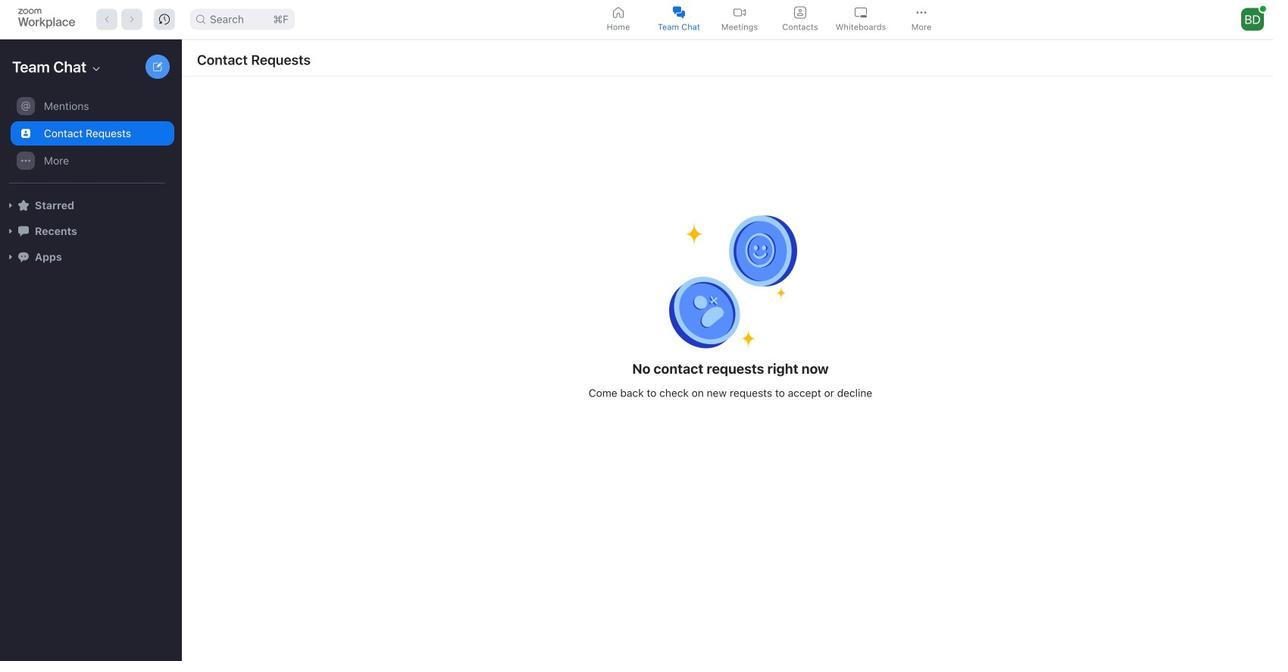 Task type: vqa. For each thing, say whether or not it's contained in the screenshot.
the Home Button
no



Task type: locate. For each thing, give the bounding box(es) containing it.
triangle right image left chatbot image
[[6, 252, 15, 262]]

2 triangle right image from the top
[[6, 252, 15, 262]]

triangle right image for star icon
[[6, 201, 15, 210]]

tab list
[[590, 2, 954, 36]]

triangle right image left star image
[[6, 201, 15, 210]]

1 vertical spatial triangle right image
[[6, 252, 15, 262]]

chevron down small image
[[90, 63, 102, 75]]

group
[[0, 92, 174, 183]]

triangle right image
[[6, 201, 15, 210], [6, 227, 15, 236], [6, 227, 15, 236], [6, 252, 15, 262]]

history image
[[159, 14, 170, 25], [159, 14, 170, 25]]

chatbot image
[[18, 251, 29, 262]]

online image
[[1261, 6, 1267, 12]]

chatbot image
[[18, 251, 29, 262]]

triangle right image for starred 'tree item'
[[6, 201, 15, 210]]

triangle right image for recents tree item
[[6, 227, 15, 236]]

1 triangle right image from the top
[[6, 201, 15, 210]]

chat image
[[18, 226, 29, 236], [18, 226, 29, 236]]

magnifier image
[[196, 15, 205, 24]]

triangle right image
[[6, 201, 15, 210], [6, 252, 15, 262]]

0 vertical spatial triangle right image
[[6, 201, 15, 210]]

chevron down small image
[[90, 63, 102, 75]]

tree
[[0, 91, 179, 285]]



Task type: describe. For each thing, give the bounding box(es) containing it.
apps tree item
[[6, 244, 174, 270]]

magnifier image
[[196, 15, 205, 24]]

recents tree item
[[6, 218, 174, 244]]

triangle right image for chatbot image
[[6, 252, 15, 262]]

star image
[[18, 200, 29, 211]]

star image
[[18, 200, 29, 211]]

online image
[[1261, 6, 1267, 12]]

starred tree item
[[6, 193, 174, 218]]

triangle right image for apps tree item
[[6, 252, 15, 262]]

new image
[[153, 62, 162, 71]]

new image
[[153, 62, 162, 71]]



